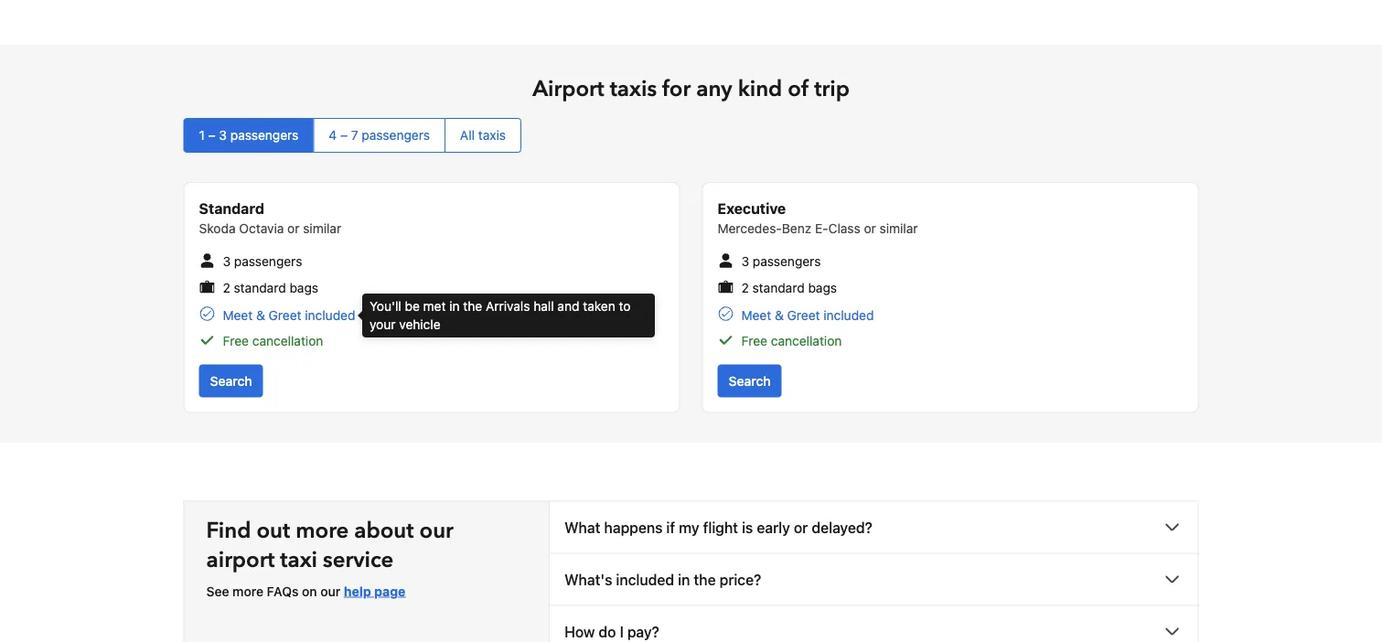 Task type: vqa. For each thing, say whether or not it's contained in the screenshot.
2 associated with Standard
yes



Task type: describe. For each thing, give the bounding box(es) containing it.
passengers right 1
[[230, 128, 299, 143]]

trip
[[814, 74, 850, 104]]

1 vertical spatial our
[[320, 584, 340, 599]]

if
[[666, 519, 675, 536]]

i
[[620, 623, 624, 640]]

faqs
[[267, 584, 299, 599]]

see
[[206, 584, 229, 599]]

mercedes-
[[718, 221, 782, 236]]

1
[[199, 128, 205, 143]]

how do i pay? button
[[550, 606, 1198, 642]]

& for executive
[[775, 307, 784, 322]]

similar inside 'executive mercedes-benz e-class or similar'
[[880, 221, 918, 236]]

airport
[[533, 74, 604, 104]]

cancellation for executive
[[771, 333, 842, 348]]

how
[[564, 623, 595, 640]]

or inside what happens if my flight is early or delayed? dropdown button
[[794, 519, 808, 536]]

your
[[370, 317, 396, 332]]

all
[[460, 128, 475, 143]]

1 – 3 passengers
[[199, 128, 299, 143]]

free cancellation for executive
[[741, 333, 842, 348]]

my
[[679, 519, 699, 536]]

what's included in the price?
[[564, 571, 761, 588]]

flight
[[703, 519, 738, 536]]

1 horizontal spatial more
[[296, 516, 349, 546]]

bags for executive
[[808, 281, 837, 296]]

and
[[557, 299, 579, 314]]

class
[[828, 221, 860, 236]]

1 horizontal spatial our
[[419, 516, 454, 546]]

2 standard bags for standard
[[223, 281, 318, 296]]

for
[[662, 74, 691, 104]]

4 – 7 passengers
[[329, 128, 430, 143]]

taxis for airport
[[610, 74, 657, 104]]

about
[[354, 516, 414, 546]]

help page link
[[344, 584, 406, 599]]

kind
[[738, 74, 782, 104]]

find out more about our airport taxi service see more faqs on our help page
[[206, 516, 454, 599]]

what's included in the price? button
[[550, 554, 1198, 605]]

delayed?
[[812, 519, 872, 536]]

3 passengers for executive
[[741, 254, 821, 269]]

included inside dropdown button
[[616, 571, 674, 588]]

search button for executive
[[718, 365, 782, 397]]

standard skoda octavia or similar
[[199, 200, 341, 236]]

meet & greet included for executive
[[741, 307, 874, 322]]

you'll
[[370, 299, 401, 314]]

octavia
[[239, 221, 284, 236]]

what's
[[564, 571, 612, 588]]

do
[[599, 623, 616, 640]]

taken
[[583, 299, 615, 314]]

arrivals
[[486, 299, 530, 314]]

what
[[564, 519, 600, 536]]

to
[[619, 299, 631, 314]]

happens
[[604, 519, 663, 536]]

meet & greet included for standard
[[223, 307, 355, 322]]

skoda
[[199, 221, 236, 236]]

on
[[302, 584, 317, 599]]

or inside 'executive mercedes-benz e-class or similar'
[[864, 221, 876, 236]]

2 standard bags for executive
[[741, 281, 837, 296]]

the inside you'll be met in the arrivals hall and taken to your vehicle
[[463, 299, 482, 314]]

search for standard
[[210, 373, 252, 388]]

the inside dropdown button
[[694, 571, 716, 588]]

price?
[[720, 571, 761, 588]]

free for executive
[[741, 333, 767, 348]]

free for standard
[[223, 333, 249, 348]]

any
[[696, 74, 732, 104]]



Task type: locate. For each thing, give the bounding box(es) containing it.
1 horizontal spatial or
[[794, 519, 808, 536]]

sort results by element
[[183, 118, 1199, 153]]

passengers right 7
[[362, 128, 430, 143]]

taxis inside sort results by element
[[478, 128, 506, 143]]

1 & from the left
[[256, 307, 265, 322]]

standard for standard
[[234, 281, 286, 296]]

standard down octavia
[[234, 281, 286, 296]]

meet for standard
[[223, 307, 253, 322]]

& down octavia
[[256, 307, 265, 322]]

&
[[256, 307, 265, 322], [775, 307, 784, 322]]

3 for standard
[[223, 254, 231, 269]]

0 vertical spatial in
[[449, 299, 460, 314]]

what happens if my flight is early or delayed?
[[564, 519, 872, 536]]

1 horizontal spatial taxis
[[610, 74, 657, 104]]

bags
[[289, 281, 318, 296], [808, 281, 837, 296]]

1 horizontal spatial in
[[678, 571, 690, 588]]

2 cancellation from the left
[[771, 333, 842, 348]]

or right octavia
[[287, 221, 300, 236]]

2 – from the left
[[340, 128, 348, 143]]

more right the out
[[296, 516, 349, 546]]

0 horizontal spatial meet
[[223, 307, 253, 322]]

& for standard
[[256, 307, 265, 322]]

cancellation
[[252, 333, 323, 348], [771, 333, 842, 348]]

3 passengers down octavia
[[223, 254, 302, 269]]

1 horizontal spatial 2 standard bags
[[741, 281, 837, 296]]

1 vertical spatial in
[[678, 571, 690, 588]]

1 search from the left
[[210, 373, 252, 388]]

2 meet & greet included from the left
[[741, 307, 874, 322]]

similar right 'class'
[[880, 221, 918, 236]]

3
[[219, 128, 227, 143], [223, 254, 231, 269], [741, 254, 749, 269]]

2 down mercedes-
[[741, 281, 749, 296]]

1 horizontal spatial bags
[[808, 281, 837, 296]]

in
[[449, 299, 460, 314], [678, 571, 690, 588]]

0 horizontal spatial &
[[256, 307, 265, 322]]

our right on
[[320, 584, 340, 599]]

0 horizontal spatial in
[[449, 299, 460, 314]]

meet down skoda
[[223, 307, 253, 322]]

in inside you'll be met in the arrivals hall and taken to your vehicle
[[449, 299, 460, 314]]

find
[[206, 516, 251, 546]]

cancellation for standard
[[252, 333, 323, 348]]

greet for executive
[[787, 307, 820, 322]]

0 horizontal spatial 2
[[223, 281, 230, 296]]

more right see
[[232, 584, 263, 599]]

greet
[[269, 307, 301, 322], [787, 307, 820, 322]]

what happens if my flight is early or delayed? button
[[550, 502, 1198, 553]]

1 horizontal spatial search
[[729, 373, 771, 388]]

all taxis
[[460, 128, 506, 143]]

2
[[223, 281, 230, 296], [741, 281, 749, 296]]

1 search button from the left
[[199, 365, 263, 397]]

1 meet & greet included from the left
[[223, 307, 355, 322]]

2 down skoda
[[223, 281, 230, 296]]

standard down benz
[[752, 281, 805, 296]]

2 & from the left
[[775, 307, 784, 322]]

0 vertical spatial taxis
[[610, 74, 657, 104]]

1 horizontal spatial –
[[340, 128, 348, 143]]

similar inside standard skoda octavia or similar
[[303, 221, 341, 236]]

2 free cancellation from the left
[[741, 333, 842, 348]]

2 standard bags down octavia
[[223, 281, 318, 296]]

passengers down benz
[[753, 254, 821, 269]]

standard for executive
[[752, 281, 805, 296]]

2 greet from the left
[[787, 307, 820, 322]]

our right about at the left of the page
[[419, 516, 454, 546]]

the left price?
[[694, 571, 716, 588]]

executive
[[718, 200, 786, 217]]

similar
[[303, 221, 341, 236], [880, 221, 918, 236]]

0 horizontal spatial similar
[[303, 221, 341, 236]]

0 horizontal spatial free cancellation
[[223, 333, 323, 348]]

– for 3
[[208, 128, 216, 143]]

free cancellation
[[223, 333, 323, 348], [741, 333, 842, 348]]

0 horizontal spatial standard
[[234, 281, 286, 296]]

included for standard
[[305, 307, 355, 322]]

0 horizontal spatial free
[[223, 333, 249, 348]]

3 down skoda
[[223, 254, 231, 269]]

3 passengers
[[223, 254, 302, 269], [741, 254, 821, 269]]

of
[[788, 74, 809, 104]]

meet for executive
[[741, 307, 771, 322]]

greet for standard
[[269, 307, 301, 322]]

1 horizontal spatial standard
[[752, 281, 805, 296]]

benz
[[782, 221, 812, 236]]

1 3 passengers from the left
[[223, 254, 302, 269]]

passengers down octavia
[[234, 254, 302, 269]]

1 similar from the left
[[303, 221, 341, 236]]

0 horizontal spatial or
[[287, 221, 300, 236]]

airport taxis for any kind of trip
[[533, 74, 850, 104]]

3 right 1
[[219, 128, 227, 143]]

2 2 from the left
[[741, 281, 749, 296]]

1 horizontal spatial included
[[616, 571, 674, 588]]

bags for standard
[[289, 281, 318, 296]]

0 vertical spatial more
[[296, 516, 349, 546]]

2 standard from the left
[[752, 281, 805, 296]]

greet down octavia
[[269, 307, 301, 322]]

0 horizontal spatial more
[[232, 584, 263, 599]]

2 standard bags down benz
[[741, 281, 837, 296]]

– right 1
[[208, 128, 216, 143]]

meet & greet included
[[223, 307, 355, 322], [741, 307, 874, 322]]

1 vertical spatial the
[[694, 571, 716, 588]]

2 3 passengers from the left
[[741, 254, 821, 269]]

included
[[305, 307, 355, 322], [824, 307, 874, 322], [616, 571, 674, 588]]

out
[[257, 516, 290, 546]]

0 horizontal spatial 3 passengers
[[223, 254, 302, 269]]

2 for standard
[[223, 281, 230, 296]]

included down 'class'
[[824, 307, 874, 322]]

0 horizontal spatial our
[[320, 584, 340, 599]]

2 for executive
[[741, 281, 749, 296]]

1 horizontal spatial meet
[[741, 307, 771, 322]]

3 inside sort results by element
[[219, 128, 227, 143]]

0 horizontal spatial cancellation
[[252, 333, 323, 348]]

search
[[210, 373, 252, 388], [729, 373, 771, 388]]

taxis right all
[[478, 128, 506, 143]]

included up the pay?
[[616, 571, 674, 588]]

0 horizontal spatial search button
[[199, 365, 263, 397]]

greet down benz
[[787, 307, 820, 322]]

airport
[[206, 545, 275, 575]]

– left 7
[[340, 128, 348, 143]]

the left arrivals
[[463, 299, 482, 314]]

our
[[419, 516, 454, 546], [320, 584, 340, 599]]

vehicle
[[399, 317, 441, 332]]

1 horizontal spatial search button
[[718, 365, 782, 397]]

2 search button from the left
[[718, 365, 782, 397]]

1 horizontal spatial meet & greet included
[[741, 307, 874, 322]]

–
[[208, 128, 216, 143], [340, 128, 348, 143]]

0 horizontal spatial taxis
[[478, 128, 506, 143]]

1 horizontal spatial greet
[[787, 307, 820, 322]]

more
[[296, 516, 349, 546], [232, 584, 263, 599]]

service
[[323, 545, 394, 575]]

search button for standard
[[199, 365, 263, 397]]

2 meet from the left
[[741, 307, 771, 322]]

0 vertical spatial our
[[419, 516, 454, 546]]

1 horizontal spatial 2
[[741, 281, 749, 296]]

1 cancellation from the left
[[252, 333, 323, 348]]

meet down mercedes-
[[741, 307, 771, 322]]

3 for executive
[[741, 254, 749, 269]]

hall
[[533, 299, 554, 314]]

1 free cancellation from the left
[[223, 333, 323, 348]]

help
[[344, 584, 371, 599]]

page
[[374, 584, 406, 599]]

be
[[405, 299, 420, 314]]

1 greet from the left
[[269, 307, 301, 322]]

1 2 from the left
[[223, 281, 230, 296]]

1 free from the left
[[223, 333, 249, 348]]

1 vertical spatial more
[[232, 584, 263, 599]]

2 search from the left
[[729, 373, 771, 388]]

0 horizontal spatial the
[[463, 299, 482, 314]]

in inside dropdown button
[[678, 571, 690, 588]]

e-
[[815, 221, 828, 236]]

0 horizontal spatial bags
[[289, 281, 318, 296]]

2 2 standard bags from the left
[[741, 281, 837, 296]]

0 vertical spatial the
[[463, 299, 482, 314]]

bags down 'e-'
[[808, 281, 837, 296]]

met
[[423, 299, 446, 314]]

bags down standard skoda octavia or similar
[[289, 281, 318, 296]]

0 horizontal spatial greet
[[269, 307, 301, 322]]

free cancellation for standard
[[223, 333, 323, 348]]

executive mercedes-benz e-class or similar
[[718, 200, 918, 236]]

passengers
[[230, 128, 299, 143], [362, 128, 430, 143], [234, 254, 302, 269], [753, 254, 821, 269]]

similar right octavia
[[303, 221, 341, 236]]

taxis
[[610, 74, 657, 104], [478, 128, 506, 143]]

early
[[757, 519, 790, 536]]

1 horizontal spatial cancellation
[[771, 333, 842, 348]]

1 2 standard bags from the left
[[223, 281, 318, 296]]

0 horizontal spatial search
[[210, 373, 252, 388]]

the
[[463, 299, 482, 314], [694, 571, 716, 588]]

is
[[742, 519, 753, 536]]

taxis for all
[[478, 128, 506, 143]]

1 horizontal spatial free
[[741, 333, 767, 348]]

0 horizontal spatial included
[[305, 307, 355, 322]]

meet & greet included down benz
[[741, 307, 874, 322]]

pay?
[[627, 623, 659, 640]]

search for executive
[[729, 373, 771, 388]]

taxis left for
[[610, 74, 657, 104]]

4
[[329, 128, 337, 143]]

3 passengers down benz
[[741, 254, 821, 269]]

2 bags from the left
[[808, 281, 837, 296]]

1 horizontal spatial the
[[694, 571, 716, 588]]

meet & greet included down octavia
[[223, 307, 355, 322]]

1 horizontal spatial free cancellation
[[741, 333, 842, 348]]

standard
[[234, 281, 286, 296], [752, 281, 805, 296]]

1 standard from the left
[[234, 281, 286, 296]]

1 horizontal spatial &
[[775, 307, 784, 322]]

2 standard bags
[[223, 281, 318, 296], [741, 281, 837, 296]]

0 horizontal spatial meet & greet included
[[223, 307, 355, 322]]

how do i pay?
[[564, 623, 659, 640]]

meet
[[223, 307, 253, 322], [741, 307, 771, 322]]

included for executive
[[824, 307, 874, 322]]

search button
[[199, 365, 263, 397], [718, 365, 782, 397]]

2 similar from the left
[[880, 221, 918, 236]]

3 down mercedes-
[[741, 254, 749, 269]]

you'll be met in the arrivals hall and taken to your vehicle
[[370, 299, 631, 332]]

1 vertical spatial taxis
[[478, 128, 506, 143]]

0 horizontal spatial 2 standard bags
[[223, 281, 318, 296]]

0 horizontal spatial –
[[208, 128, 216, 143]]

1 horizontal spatial 3 passengers
[[741, 254, 821, 269]]

or right 'class'
[[864, 221, 876, 236]]

2 free from the left
[[741, 333, 767, 348]]

in right met
[[449, 299, 460, 314]]

2 horizontal spatial included
[[824, 307, 874, 322]]

free
[[223, 333, 249, 348], [741, 333, 767, 348]]

in down the my
[[678, 571, 690, 588]]

7
[[351, 128, 358, 143]]

– for 7
[[340, 128, 348, 143]]

1 bags from the left
[[289, 281, 318, 296]]

1 horizontal spatial similar
[[880, 221, 918, 236]]

standard
[[199, 200, 264, 217]]

or inside standard skoda octavia or similar
[[287, 221, 300, 236]]

1 – from the left
[[208, 128, 216, 143]]

or right "early"
[[794, 519, 808, 536]]

2 horizontal spatial or
[[864, 221, 876, 236]]

or
[[287, 221, 300, 236], [864, 221, 876, 236], [794, 519, 808, 536]]

taxi
[[280, 545, 317, 575]]

3 passengers for standard
[[223, 254, 302, 269]]

& down benz
[[775, 307, 784, 322]]

1 meet from the left
[[223, 307, 253, 322]]

included left your
[[305, 307, 355, 322]]



